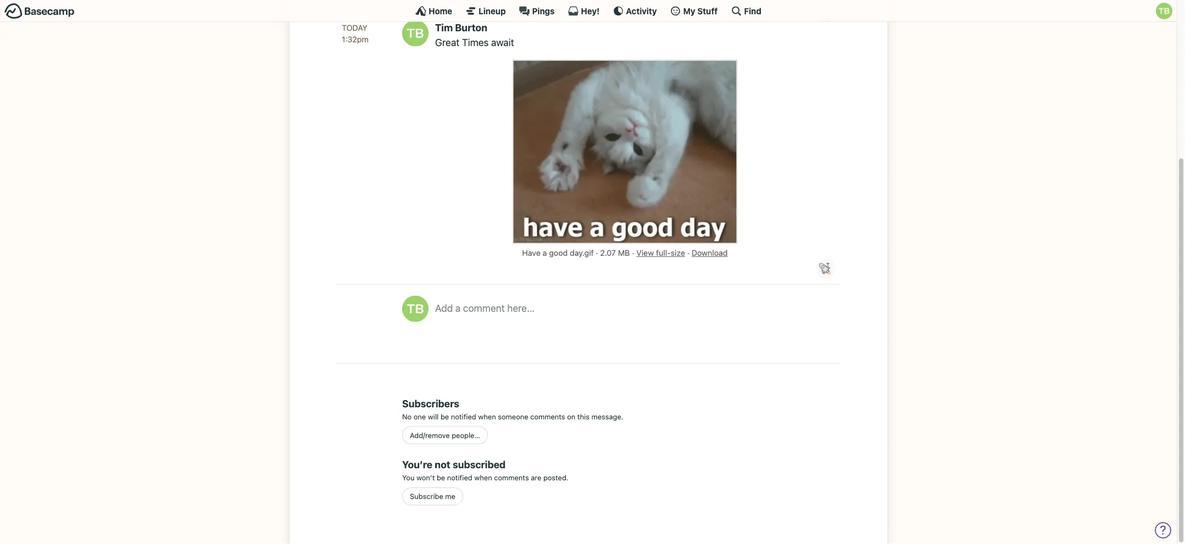 Task type: vqa. For each thing, say whether or not it's contained in the screenshot.
be
yes



Task type: describe. For each thing, give the bounding box(es) containing it.
lineup
[[479, 6, 506, 16]]

tim
[[435, 22, 453, 34]]

add/remove
[[410, 432, 450, 440]]

be inside you're not subscribed you won't be notified when comments are posted.
[[437, 474, 445, 482]]

today 1:32pm
[[342, 23, 369, 44]]

great
[[435, 37, 460, 48]]

you're not subscribed you won't be notified when comments are posted.
[[402, 460, 569, 482]]

my stuff
[[683, 6, 718, 16]]

download link
[[692, 249, 728, 258]]

comments for subscribers
[[530, 413, 565, 421]]

activity link
[[613, 5, 657, 16]]

today element
[[342, 22, 368, 34]]

view
[[637, 249, 654, 258]]

hey!
[[581, 6, 600, 16]]

find
[[744, 6, 762, 16]]

times
[[462, 37, 489, 48]]

you're
[[402, 460, 433, 471]]

add a comment here… button
[[435, 296, 830, 346]]

lineup link
[[466, 5, 506, 16]]

find button
[[731, 5, 762, 16]]

size
[[671, 249, 685, 258]]

message.
[[592, 413, 624, 421]]

tim burton
[[435, 22, 487, 34]]

be inside subscribers no one will be notified when someone comments on this message.
[[441, 413, 449, 421]]

add/remove people… link
[[402, 427, 488, 445]]

today link
[[342, 22, 391, 34]]

zoom have a good day.gif image
[[514, 61, 737, 243]]

subscribed
[[453, 460, 506, 471]]

1:32pm
[[342, 35, 369, 44]]

hey! button
[[568, 5, 600, 16]]

me
[[445, 493, 456, 501]]

you
[[402, 474, 415, 482]]

on
[[567, 413, 576, 421]]

subscribe me button
[[402, 488, 463, 506]]

await
[[491, 37, 514, 48]]

download
[[692, 249, 728, 258]]

1:32pm element
[[342, 35, 369, 44]]

day.gif
[[570, 249, 594, 258]]

a for comment
[[455, 303, 461, 314]]

subscribers no one will be notified when someone comments on this message.
[[402, 398, 624, 421]]

2.07
[[600, 249, 616, 258]]

not
[[435, 460, 451, 471]]

a for good
[[543, 249, 547, 258]]

my
[[683, 6, 696, 16]]

will
[[428, 413, 439, 421]]



Task type: locate. For each thing, give the bounding box(es) containing it.
comments inside subscribers no one will be notified when someone comments on this message.
[[530, 413, 565, 421]]

comment
[[463, 303, 505, 314]]

notified inside subscribers no one will be notified when someone comments on this message.
[[451, 413, 476, 421]]

my stuff button
[[670, 5, 718, 16]]

2 vertical spatial tim burton image
[[402, 296, 429, 323]]

add/remove people…
[[410, 432, 480, 440]]

a inside button
[[455, 303, 461, 314]]

won't
[[417, 474, 435, 482]]

a right have
[[543, 249, 547, 258]]

main element
[[0, 0, 1177, 22]]

subscribe me
[[410, 493, 456, 501]]

when inside subscribers no one will be notified when someone comments on this message.
[[478, 413, 496, 421]]

good
[[549, 249, 568, 258]]

when down subscribed
[[474, 474, 492, 482]]

posted.
[[543, 474, 569, 482]]

mb
[[618, 249, 630, 258]]

be right will at the left bottom
[[441, 413, 449, 421]]

0 vertical spatial be
[[441, 413, 449, 421]]

0 horizontal spatial comments
[[494, 474, 529, 482]]

0 vertical spatial comments
[[530, 413, 565, 421]]

comments left the are
[[494, 474, 529, 482]]

add
[[435, 303, 453, 314]]

when left someone
[[478, 413, 496, 421]]

activity
[[626, 6, 657, 16]]

comments
[[530, 413, 565, 421], [494, 474, 529, 482]]

view full-size link
[[637, 249, 685, 258]]

notified inside you're not subscribed you won't be notified when comments are posted.
[[447, 474, 472, 482]]

0 horizontal spatial a
[[455, 303, 461, 314]]

a right add
[[455, 303, 461, 314]]

1 horizontal spatial a
[[543, 249, 547, 258]]

add a comment here…
[[435, 303, 535, 314]]

subscribe
[[410, 493, 443, 501]]

pings
[[532, 6, 555, 16]]

notified
[[451, 413, 476, 421], [447, 474, 472, 482]]

tim burton image
[[1156, 3, 1173, 19], [402, 20, 429, 47], [402, 296, 429, 323]]

no
[[402, 413, 412, 421]]

here…
[[507, 303, 535, 314]]

0 vertical spatial tim burton image
[[1156, 3, 1173, 19]]

great times await
[[435, 37, 514, 48]]

notified up people… at the bottom left of page
[[451, 413, 476, 421]]

1 vertical spatial when
[[474, 474, 492, 482]]

this
[[578, 413, 590, 421]]

1 vertical spatial notified
[[447, 474, 472, 482]]

0 vertical spatial a
[[543, 249, 547, 258]]

when inside you're not subscribed you won't be notified when comments are posted.
[[474, 474, 492, 482]]

pings button
[[519, 5, 555, 16]]

stuff
[[698, 6, 718, 16]]

one
[[414, 413, 426, 421]]

1 vertical spatial comments
[[494, 474, 529, 482]]

today
[[342, 23, 368, 32]]

1 horizontal spatial comments
[[530, 413, 565, 421]]

burton
[[455, 22, 487, 34]]

1:32pm link
[[342, 34, 391, 46]]

notified up 'me'
[[447, 474, 472, 482]]

a
[[543, 249, 547, 258], [455, 303, 461, 314]]

home
[[429, 6, 452, 16]]

1 vertical spatial tim burton image
[[402, 20, 429, 47]]

1 vertical spatial be
[[437, 474, 445, 482]]

comments for you're
[[494, 474, 529, 482]]

switch accounts image
[[4, 3, 75, 20]]

comments left on
[[530, 413, 565, 421]]

full-
[[656, 249, 671, 258]]

someone
[[498, 413, 528, 421]]

comments inside you're not subscribed you won't be notified when comments are posted.
[[494, 474, 529, 482]]

are
[[531, 474, 542, 482]]

have a good day.gif 2.07 mb view full-size
[[522, 249, 685, 258]]

when
[[478, 413, 496, 421], [474, 474, 492, 482]]

0 vertical spatial when
[[478, 413, 496, 421]]

be down the not
[[437, 474, 445, 482]]

0 vertical spatial notified
[[451, 413, 476, 421]]

have
[[522, 249, 541, 258]]

subscribers
[[402, 398, 459, 410]]

people…
[[452, 432, 480, 440]]

1 vertical spatial a
[[455, 303, 461, 314]]

be
[[441, 413, 449, 421], [437, 474, 445, 482]]

home link
[[416, 5, 452, 16]]



